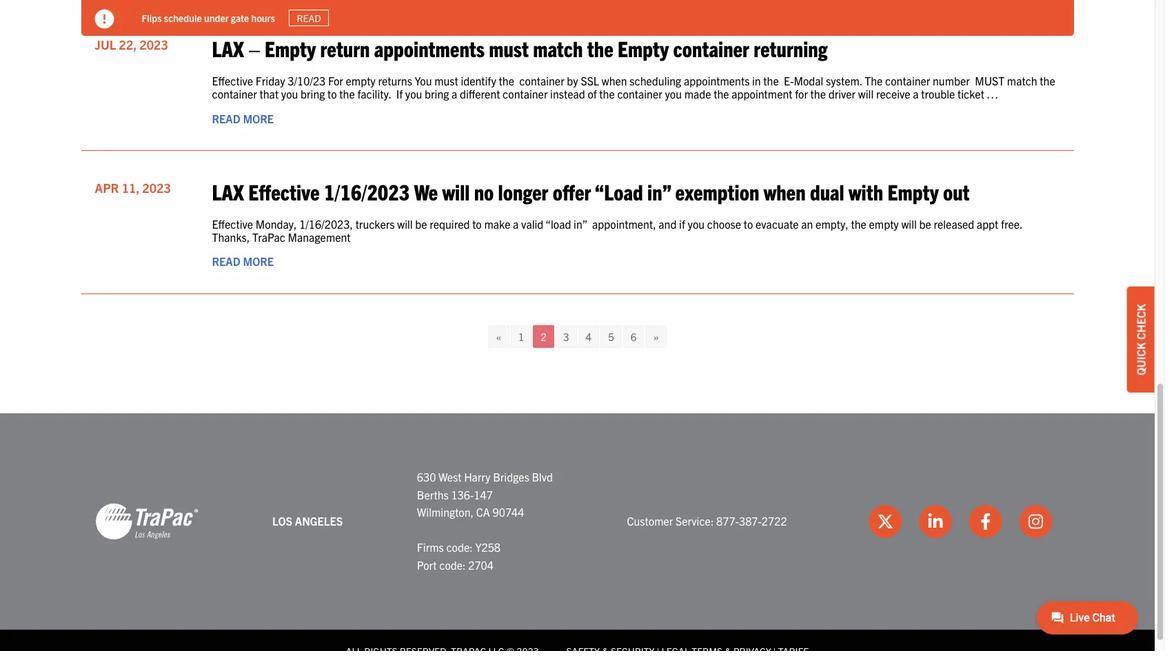 Task type: vqa. For each thing, say whether or not it's contained in the screenshot.
appointments
yes



Task type: locate. For each thing, give the bounding box(es) containing it.
1 link
[[511, 325, 532, 348]]

2 more from the top
[[243, 255, 274, 268]]

2 vertical spatial effective
[[212, 217, 253, 231]]

1
[[518, 330, 524, 343]]

more
[[243, 111, 274, 125], [243, 255, 274, 268]]

will
[[858, 87, 874, 101], [442, 178, 470, 205], [397, 217, 413, 231], [901, 217, 917, 231]]

to right 3/10/23 at the top
[[328, 87, 337, 101]]

0 vertical spatial read
[[297, 12, 321, 24]]

1 more from the top
[[243, 111, 274, 125]]

the right "made"
[[714, 87, 729, 101]]

bring right if
[[425, 87, 449, 101]]

will right truckers
[[397, 217, 413, 231]]

"load
[[546, 217, 571, 231]]

appointments inside effective friday 3/10/23 for empty returns you must identify the  container by ssl when scheduling appointments in the  e-modal system. the container number  must match the container that you bring to the facility.  if you bring a different container instead of the container you made the appointment for the driver will receive a trouble ticket …
[[684, 74, 750, 88]]

returning
[[754, 35, 828, 61]]

effective for effective
[[212, 217, 253, 231]]

must up the identify
[[489, 35, 529, 61]]

code: up '2704'
[[446, 541, 473, 555]]

blvd
[[532, 470, 553, 484]]

you
[[281, 87, 298, 101], [405, 87, 422, 101], [665, 87, 682, 101], [688, 217, 705, 231]]

1 horizontal spatial to
[[472, 217, 482, 231]]

read for effective
[[212, 255, 240, 268]]

1 vertical spatial 2023
[[142, 180, 171, 196]]

0 vertical spatial 2023
[[140, 37, 168, 52]]

more for effective
[[243, 255, 274, 268]]

1 horizontal spatial appointments
[[684, 74, 750, 88]]

will right the driver
[[858, 87, 874, 101]]

system.
[[826, 74, 862, 88]]

read more
[[212, 111, 274, 125], [212, 255, 274, 268]]

0 horizontal spatial empty
[[346, 74, 376, 88]]

2023 right 11,
[[142, 180, 171, 196]]

when up "evacuate"
[[764, 178, 806, 205]]

6 link
[[623, 325, 644, 348]]

2023 for lax – empty return appointments must match the empty container returning
[[140, 37, 168, 52]]

solid image
[[95, 10, 114, 29]]

bring left for
[[301, 87, 325, 101]]

1 read more from the top
[[212, 111, 274, 125]]

1/16/2023,
[[299, 217, 353, 231]]

empty
[[346, 74, 376, 88], [869, 217, 899, 231]]

container left instead
[[503, 87, 548, 101]]

evacuate
[[756, 217, 799, 231]]

read more inside lax – empty return appointments must match the empty container returning 'article'
[[212, 111, 274, 125]]

read more down that
[[212, 111, 274, 125]]

read more link inside lax – empty return appointments must match the empty container returning 'article'
[[212, 111, 274, 125]]

1 vertical spatial appointments
[[684, 74, 750, 88]]

ticket …
[[958, 87, 998, 101]]

effective left monday,
[[212, 217, 253, 231]]

to
[[328, 87, 337, 101], [472, 217, 482, 231], [744, 217, 753, 231]]

1 vertical spatial lax
[[212, 178, 244, 205]]

the right 3/10/23 at the top
[[339, 87, 355, 101]]

1 horizontal spatial when
[[764, 178, 806, 205]]

for
[[795, 87, 808, 101]]

jul 22, 2023
[[95, 37, 168, 52]]

make
[[484, 217, 511, 231]]

appointments up you at the left of the page
[[374, 35, 485, 61]]

for
[[328, 74, 343, 88]]

4 link
[[578, 325, 599, 348]]

read more link for effective
[[212, 255, 274, 268]]

effective left friday
[[212, 74, 253, 88]]

a left valid
[[513, 217, 519, 231]]

los angeles image
[[95, 503, 198, 541]]

0 vertical spatial match
[[533, 35, 583, 61]]

code: right port
[[439, 559, 466, 572]]

effective inside effective monday, 1/16/2023, truckers will be required to make a valid "load in"  appointment, and if you choose to evacuate an empty, the empty will be released appt free. thanks, trapac management
[[212, 217, 253, 231]]

1 lax from the top
[[212, 35, 244, 61]]

read more down the thanks,
[[212, 255, 274, 268]]

container
[[673, 35, 749, 61], [519, 74, 564, 88], [885, 74, 930, 88], [212, 87, 257, 101], [503, 87, 548, 101], [617, 87, 662, 101]]

0 horizontal spatial appointments
[[374, 35, 485, 61]]

«
[[496, 330, 502, 343]]

2722
[[762, 514, 787, 528]]

1 vertical spatial read
[[212, 111, 240, 125]]

0 vertical spatial lax
[[212, 35, 244, 61]]

lax up the thanks,
[[212, 178, 244, 205]]

management
[[288, 230, 351, 244]]

footer containing 630 west harry bridges blvd
[[0, 414, 1155, 652]]

in
[[752, 74, 761, 88]]

quick check
[[1134, 304, 1148, 375]]

truckers
[[356, 217, 395, 231]]

modal
[[794, 74, 824, 88]]

22,
[[119, 37, 137, 52]]

effective up monday,
[[248, 178, 320, 205]]

1 vertical spatial empty
[[869, 217, 899, 231]]

appointment,
[[592, 217, 656, 231]]

0 horizontal spatial when
[[602, 74, 627, 88]]

read more link down the thanks,
[[212, 255, 274, 268]]

empty up scheduling
[[618, 35, 669, 61]]

be left required
[[415, 217, 427, 231]]

apr 11, 2023
[[95, 180, 171, 196]]

will left released
[[901, 217, 917, 231]]

more inside "lax effective 1/16/2023 we will no longer offer "load in" exemption when dual with empty out" "article"
[[243, 255, 274, 268]]

1 read more link from the top
[[212, 111, 274, 125]]

1 horizontal spatial be
[[919, 217, 931, 231]]

more down that
[[243, 111, 274, 125]]

article
[[81, 0, 1074, 8]]

read more inside "lax effective 1/16/2023 we will no longer offer "load in" exemption when dual with empty out" "article"
[[212, 255, 274, 268]]

1 be from the left
[[415, 217, 427, 231]]

to right choose
[[744, 217, 753, 231]]

returns
[[378, 74, 412, 88]]

when
[[602, 74, 627, 88], [764, 178, 806, 205]]

0 vertical spatial code:
[[446, 541, 473, 555]]

11,
[[122, 180, 140, 196]]

1 vertical spatial code:
[[439, 559, 466, 572]]

0 vertical spatial when
[[602, 74, 627, 88]]

1 horizontal spatial empty
[[869, 217, 899, 231]]

2023 inside "lax effective 1/16/2023 we will no longer offer "load in" exemption when dual with empty out" "article"
[[142, 180, 171, 196]]

bring
[[301, 87, 325, 101], [425, 87, 449, 101]]

1 horizontal spatial bring
[[425, 87, 449, 101]]

0 vertical spatial appointments
[[374, 35, 485, 61]]

driver
[[829, 87, 856, 101]]

be left released
[[919, 217, 931, 231]]

more inside lax – empty return appointments must match the empty container returning 'article'
[[243, 111, 274, 125]]

check
[[1134, 304, 1148, 340]]

more for –
[[243, 111, 274, 125]]

the inside effective monday, 1/16/2023, truckers will be required to make a valid "load in"  appointment, and if you choose to evacuate an empty, the empty will be released appt free. thanks, trapac management
[[851, 217, 867, 231]]

–
[[248, 35, 260, 61]]

1 vertical spatial more
[[243, 255, 274, 268]]

effective friday 3/10/23 for empty returns you must identify the  container by ssl when scheduling appointments in the  e-modal system. the container number  must match the container that you bring to the facility.  if you bring a different container instead of the container you made the appointment for the driver will receive a trouble ticket …
[[212, 74, 1055, 101]]

read
[[297, 12, 321, 24], [212, 111, 240, 125], [212, 255, 240, 268]]

lax
[[212, 35, 244, 61], [212, 178, 244, 205]]

empty
[[265, 35, 316, 61], [618, 35, 669, 61], [888, 178, 939, 205]]

empty right for
[[346, 74, 376, 88]]

0 vertical spatial more
[[243, 111, 274, 125]]

2
[[541, 330, 547, 343]]

when right ssl
[[602, 74, 627, 88]]

and
[[659, 217, 677, 231]]

a left different
[[452, 87, 457, 101]]

appointments left in
[[684, 74, 750, 88]]

1 vertical spatial read more
[[212, 255, 274, 268]]

port
[[417, 559, 437, 572]]

empty inside effective friday 3/10/23 for empty returns you must identify the  container by ssl when scheduling appointments in the  e-modal system. the container number  must match the container that you bring to the facility.  if you bring a different container instead of the container you made the appointment for the driver will receive a trouble ticket …
[[346, 74, 376, 88]]

2 read more link from the top
[[212, 255, 274, 268]]

must right you at the left of the page
[[434, 74, 458, 88]]

0 vertical spatial empty
[[346, 74, 376, 88]]

bridges
[[493, 470, 529, 484]]

appt
[[977, 217, 999, 231]]

1 vertical spatial effective
[[248, 178, 320, 205]]

exemption
[[675, 178, 759, 205]]

empty left "out"
[[888, 178, 939, 205]]

1 vertical spatial must
[[434, 74, 458, 88]]

appointments
[[374, 35, 485, 61], [684, 74, 750, 88]]

read more link inside "lax effective 1/16/2023 we will no longer offer "load in" exemption when dual with empty out" "article"
[[212, 255, 274, 268]]

0 vertical spatial effective
[[212, 74, 253, 88]]

customer
[[627, 514, 673, 528]]

a left the trouble
[[913, 87, 919, 101]]

ca
[[476, 506, 490, 519]]

match up by
[[533, 35, 583, 61]]

0 horizontal spatial be
[[415, 217, 427, 231]]

los
[[272, 514, 292, 528]]

lax inside 'article'
[[212, 35, 244, 61]]

lax left "–"
[[212, 35, 244, 61]]

read link
[[289, 10, 329, 26]]

firms code:  y258 port code:  2704
[[417, 541, 501, 572]]

scheduling
[[630, 74, 681, 88]]

the right empty,
[[851, 217, 867, 231]]

under
[[204, 11, 229, 24]]

the right 'of'
[[599, 87, 615, 101]]

the up ssl
[[587, 35, 613, 61]]

1 horizontal spatial a
[[513, 217, 519, 231]]

empty down with
[[869, 217, 899, 231]]

2 lax from the top
[[212, 178, 244, 205]]

2 read more from the top
[[212, 255, 274, 268]]

apr
[[95, 180, 119, 196]]

be
[[415, 217, 427, 231], [919, 217, 931, 231]]

the
[[587, 35, 613, 61], [1040, 74, 1055, 88], [339, 87, 355, 101], [599, 87, 615, 101], [714, 87, 729, 101], [811, 87, 826, 101], [851, 217, 867, 231]]

of
[[588, 87, 597, 101]]

footer
[[0, 414, 1155, 652]]

2023 inside lax – empty return appointments must match the empty container returning 'article'
[[140, 37, 168, 52]]

return
[[320, 35, 370, 61]]

when inside effective friday 3/10/23 for empty returns you must identify the  container by ssl when scheduling appointments in the  e-modal system. the container number  must match the container that you bring to the facility.  if you bring a different container instead of the container you made the appointment for the driver will receive a trouble ticket …
[[602, 74, 627, 88]]

y258
[[475, 541, 501, 555]]

dual
[[810, 178, 844, 205]]

0 vertical spatial read more link
[[212, 111, 274, 125]]

los angeles
[[272, 514, 343, 528]]

to left make at the top left of page
[[472, 217, 482, 231]]

when inside "article"
[[764, 178, 806, 205]]

2 horizontal spatial empty
[[888, 178, 939, 205]]

read inside "lax effective 1/16/2023 we will no longer offer "load in" exemption when dual with empty out" "article"
[[212, 255, 240, 268]]

west
[[439, 470, 462, 484]]

1 vertical spatial when
[[764, 178, 806, 205]]

1 horizontal spatial match
[[1007, 74, 1037, 88]]

the right for
[[811, 87, 826, 101]]

read inside lax – empty return appointments must match the empty container returning 'article'
[[212, 111, 240, 125]]

lax inside "article"
[[212, 178, 244, 205]]

container right 'of'
[[617, 87, 662, 101]]

1 vertical spatial match
[[1007, 74, 1037, 88]]

1 horizontal spatial must
[[489, 35, 529, 61]]

3 link
[[556, 325, 577, 348]]

more down trapac on the top
[[243, 255, 274, 268]]

code:
[[446, 541, 473, 555], [439, 559, 466, 572]]

read more link down that
[[212, 111, 274, 125]]

lax for lax effective 1/16/2023 we will no longer offer "load in" exemption when dual with empty out
[[212, 178, 244, 205]]

2 vertical spatial read
[[212, 255, 240, 268]]

0 horizontal spatial bring
[[301, 87, 325, 101]]

2023 right the 22,
[[140, 37, 168, 52]]

1 vertical spatial read more link
[[212, 255, 274, 268]]

0 horizontal spatial must
[[434, 74, 458, 88]]

lax – empty return appointments must match the empty container returning article
[[81, 21, 1074, 151]]

1 bring from the left
[[301, 87, 325, 101]]

empty down read link
[[265, 35, 316, 61]]

a
[[452, 87, 457, 101], [913, 87, 919, 101], [513, 217, 519, 231]]

0 horizontal spatial to
[[328, 87, 337, 101]]

read more for effective
[[212, 255, 274, 268]]

0 vertical spatial read more
[[212, 111, 274, 125]]

match inside effective friday 3/10/23 for empty returns you must identify the  container by ssl when scheduling appointments in the  e-modal system. the container number  must match the container that you bring to the facility.  if you bring a different container instead of the container you made the appointment for the driver will receive a trouble ticket …
[[1007, 74, 1037, 88]]

empty inside effective monday, 1/16/2023, truckers will be required to make a valid "load in"  appointment, and if you choose to evacuate an empty, the empty will be released appt free. thanks, trapac management
[[869, 217, 899, 231]]

effective inside effective friday 3/10/23 for empty returns you must identify the  container by ssl when scheduling appointments in the  e-modal system. the container number  must match the container that you bring to the facility.  if you bring a different container instead of the container you made the appointment for the driver will receive a trouble ticket …
[[212, 74, 253, 88]]

match right 'must'
[[1007, 74, 1037, 88]]

container up "made"
[[673, 35, 749, 61]]

2 horizontal spatial a
[[913, 87, 919, 101]]



Task type: describe. For each thing, give the bounding box(es) containing it.
»
[[653, 330, 659, 343]]

must
[[975, 74, 1005, 88]]

630
[[417, 470, 436, 484]]

out
[[943, 178, 970, 205]]

gate
[[231, 11, 249, 24]]

2 link
[[533, 325, 554, 348]]

quick check link
[[1127, 287, 1155, 393]]

2704
[[468, 559, 494, 572]]

effective for –
[[212, 74, 253, 88]]

will left no at the top left of the page
[[442, 178, 470, 205]]

"load
[[595, 178, 643, 205]]

0 horizontal spatial empty
[[265, 35, 316, 61]]

identify
[[461, 74, 496, 88]]

0 horizontal spatial match
[[533, 35, 583, 61]]

877-
[[716, 514, 739, 528]]

friday
[[256, 74, 285, 88]]

to inside effective friday 3/10/23 for empty returns you must identify the  container by ssl when scheduling appointments in the  e-modal system. the container number  must match the container that you bring to the facility.  if you bring a different container instead of the container you made the appointment for the driver will receive a trouble ticket …
[[328, 87, 337, 101]]

147
[[474, 488, 493, 502]]

choose
[[707, 217, 741, 231]]

effective monday, 1/16/2023, truckers will be required to make a valid "load in"  appointment, and if you choose to evacuate an empty, the empty will be released appt free. thanks, trapac management
[[212, 217, 1022, 244]]

0 horizontal spatial a
[[452, 87, 457, 101]]

no
[[474, 178, 494, 205]]

1 horizontal spatial empty
[[618, 35, 669, 61]]

thanks,
[[212, 230, 250, 244]]

the right 'must'
[[1040, 74, 1055, 88]]

2 be from the left
[[919, 217, 931, 231]]

if
[[396, 87, 403, 101]]

2 bring from the left
[[425, 87, 449, 101]]

» link
[[646, 325, 666, 348]]

trouble
[[921, 87, 955, 101]]

empty,
[[816, 217, 849, 231]]

5
[[608, 330, 614, 343]]

you inside effective monday, 1/16/2023, truckers will be required to make a valid "load in"  appointment, and if you choose to evacuate an empty, the empty will be released appt free. thanks, trapac management
[[688, 217, 705, 231]]

empty inside "article"
[[888, 178, 939, 205]]

jul
[[95, 37, 116, 52]]

berths
[[417, 488, 449, 502]]

will inside effective friday 3/10/23 for empty returns you must identify the  container by ssl when scheduling appointments in the  e-modal system. the container number  must match the container that you bring to the facility.  if you bring a different container instead of the container you made the appointment for the driver will receive a trouble ticket …
[[858, 87, 874, 101]]

different
[[460, 87, 500, 101]]

offer
[[553, 178, 591, 205]]

2 horizontal spatial to
[[744, 217, 753, 231]]

e-
[[784, 74, 794, 88]]

6
[[631, 330, 637, 343]]

3
[[563, 330, 569, 343]]

90744
[[493, 506, 524, 519]]

schedule
[[164, 11, 202, 24]]

4
[[586, 330, 592, 343]]

wilmington,
[[417, 506, 474, 519]]

container left that
[[212, 87, 257, 101]]

container right the
[[885, 74, 930, 88]]

with
[[849, 178, 883, 205]]

5 link
[[601, 325, 622, 348]]

read more link for –
[[212, 111, 274, 125]]

0 vertical spatial must
[[489, 35, 529, 61]]

must inside effective friday 3/10/23 for empty returns you must identify the  container by ssl when scheduling appointments in the  e-modal system. the container number  must match the container that you bring to the facility.  if you bring a different container instead of the container you made the appointment for the driver will receive a trouble ticket …
[[434, 74, 458, 88]]

you
[[415, 74, 432, 88]]

trapac
[[252, 230, 285, 244]]

ssl
[[581, 74, 599, 88]]

released
[[934, 217, 974, 231]]

387-
[[739, 514, 762, 528]]

136-
[[451, 488, 474, 502]]

made
[[684, 87, 711, 101]]

angeles
[[295, 514, 343, 528]]

a inside effective monday, 1/16/2023, truckers will be required to make a valid "load in"  appointment, and if you choose to evacuate an empty, the empty will be released appt free. thanks, trapac management
[[513, 217, 519, 231]]

the
[[865, 74, 883, 88]]

1/16/2023
[[324, 178, 410, 205]]

flips
[[142, 11, 162, 24]]

lax for lax – empty return appointments must match the empty container returning
[[212, 35, 244, 61]]

required
[[430, 217, 470, 231]]

read more for –
[[212, 111, 274, 125]]

« link
[[488, 325, 509, 348]]

we
[[414, 178, 438, 205]]

2023 for lax effective 1/16/2023 we will no longer offer "load in" exemption when dual with empty out
[[142, 180, 171, 196]]

lax effective 1/16/2023 we will no longer offer "load in" exemption when dual with empty out article
[[81, 165, 1074, 294]]

by
[[567, 74, 578, 88]]

an
[[801, 217, 813, 231]]

appointment
[[732, 87, 793, 101]]

read for –
[[212, 111, 240, 125]]

in"
[[647, 178, 671, 205]]

lax – empty return appointments must match the empty container returning
[[212, 35, 828, 61]]

instead
[[550, 87, 585, 101]]

container left by
[[519, 74, 564, 88]]

customer service: 877-387-2722
[[627, 514, 787, 528]]

free.
[[1001, 217, 1022, 231]]

flips schedule under gate hours
[[142, 11, 275, 24]]

if
[[679, 217, 685, 231]]



